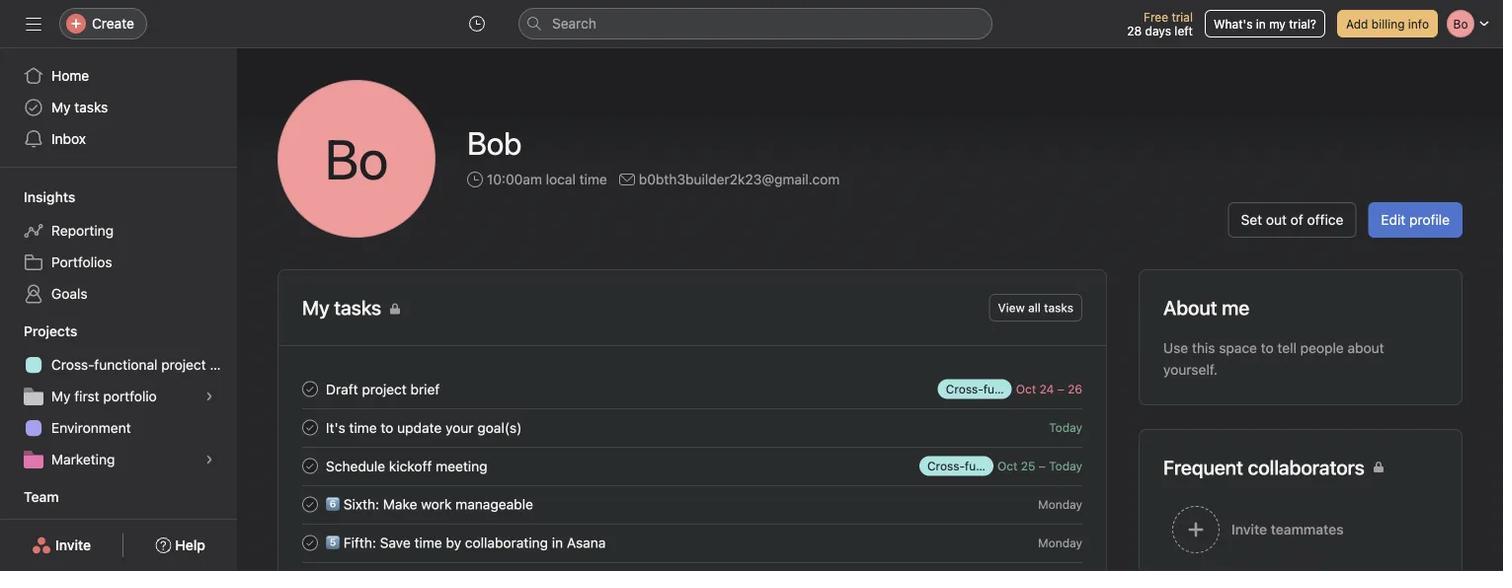 Task type: locate. For each thing, give the bounding box(es) containing it.
1 horizontal spatial to
[[1261, 340, 1274, 357]]

1 vertical spatial time
[[349, 420, 377, 436]]

oct for brief
[[1016, 383, 1036, 397]]

1 vertical spatial oct
[[998, 460, 1018, 474]]

to left tell at the right
[[1261, 340, 1274, 357]]

0 horizontal spatial –
[[1039, 460, 1046, 474]]

0 vertical spatial tasks
[[74, 99, 108, 116]]

oct left 24
[[1016, 383, 1036, 397]]

set out of office button
[[1228, 202, 1357, 238]]

– right 25
[[1039, 460, 1046, 474]]

1 vertical spatial project
[[362, 382, 407, 398]]

project left brief
[[362, 382, 407, 398]]

oct
[[1016, 383, 1036, 397], [998, 460, 1018, 474]]

1 monday button from the top
[[1038, 498, 1083, 512]]

tasks inside 'button'
[[1044, 301, 1074, 315]]

tasks inside global element
[[74, 99, 108, 116]]

1 horizontal spatial in
[[1256, 17, 1266, 31]]

project
[[161, 357, 206, 373], [362, 382, 407, 398]]

completed image left it's
[[298, 416, 322, 440]]

tasks right all
[[1044, 301, 1074, 315]]

projects element
[[0, 314, 237, 480]]

Completed checkbox
[[298, 455, 322, 479], [298, 493, 322, 517]]

1 completed checkbox from the top
[[298, 378, 322, 402]]

make
[[383, 497, 417, 513]]

0 vertical spatial completed image
[[298, 416, 322, 440]]

1 vertical spatial monday button
[[1038, 537, 1083, 551]]

completed image left 'draft'
[[298, 378, 322, 402]]

0 vertical spatial project
[[161, 357, 206, 373]]

1 vertical spatial –
[[1039, 460, 1046, 474]]

28
[[1127, 24, 1142, 38]]

6️⃣ sixth: make work manageable
[[326, 497, 533, 513]]

0 horizontal spatial time
[[349, 420, 377, 436]]

add
[[1346, 17, 1368, 31]]

out
[[1266, 212, 1287, 228]]

1 completed image from the top
[[298, 416, 322, 440]]

0 horizontal spatial project
[[161, 357, 206, 373]]

1 completed checkbox from the top
[[298, 455, 322, 479]]

0 vertical spatial today
[[1049, 421, 1083, 435]]

to
[[1261, 340, 1274, 357], [381, 420, 393, 436]]

2 my from the top
[[51, 389, 71, 405]]

my for my tasks
[[51, 99, 71, 116]]

asana
[[567, 535, 606, 551]]

to left update
[[381, 420, 393, 436]]

today button
[[1049, 421, 1083, 435]]

0 vertical spatial completed checkbox
[[298, 378, 322, 402]]

completed image for draft
[[298, 378, 322, 402]]

1 monday from the top
[[1038, 498, 1083, 512]]

of
[[1291, 212, 1304, 228]]

goal(s)
[[477, 420, 522, 436]]

save
[[380, 535, 411, 551]]

environment link
[[12, 413, 225, 444]]

2 completed image from the top
[[298, 532, 322, 556]]

completed image left 5️⃣
[[298, 532, 322, 556]]

2 monday from the top
[[1038, 537, 1083, 551]]

bob
[[467, 124, 522, 162]]

project left the plan
[[161, 357, 206, 373]]

plan
[[210, 357, 237, 373]]

completed checkbox for it's
[[298, 416, 322, 440]]

0 vertical spatial –
[[1058, 383, 1065, 397]]

– right 24
[[1058, 383, 1065, 397]]

1 vertical spatial today
[[1049, 460, 1083, 474]]

profile
[[1410, 212, 1450, 228]]

invite teammates
[[1232, 522, 1344, 538]]

completed checkbox left 5️⃣
[[298, 532, 322, 556]]

by
[[446, 535, 461, 551]]

schedule kickoff meeting
[[326, 459, 488, 475]]

my inside global element
[[51, 99, 71, 116]]

0 vertical spatial oct
[[1016, 383, 1036, 397]]

in left asana at bottom left
[[552, 535, 563, 551]]

completed image
[[298, 416, 322, 440], [298, 455, 322, 479], [298, 493, 322, 517]]

2 monday button from the top
[[1038, 537, 1083, 551]]

cross-functional project plan
[[51, 357, 237, 373]]

team
[[24, 489, 59, 506]]

2 completed checkbox from the top
[[298, 493, 322, 517]]

1 horizontal spatial time
[[414, 535, 442, 551]]

cross-functional project plan link
[[12, 350, 237, 381]]

inbox link
[[12, 123, 225, 155]]

update
[[397, 420, 442, 436]]

completed image left schedule
[[298, 455, 322, 479]]

0 vertical spatial monday button
[[1038, 498, 1083, 512]]

0 vertical spatial to
[[1261, 340, 1274, 357]]

1 vertical spatial tasks
[[1044, 301, 1074, 315]]

completed image left '6️⃣'
[[298, 493, 322, 517]]

monday button
[[1038, 498, 1083, 512], [1038, 537, 1083, 551]]

1 today from the top
[[1049, 421, 1083, 435]]

brief
[[411, 382, 440, 398]]

completed checkbox left '6️⃣'
[[298, 493, 322, 517]]

2 horizontal spatial time
[[580, 171, 607, 188]]

1 vertical spatial my
[[51, 389, 71, 405]]

first
[[74, 389, 99, 405]]

0 vertical spatial completed image
[[298, 378, 322, 402]]

my
[[51, 99, 71, 116], [51, 389, 71, 405]]

0 horizontal spatial tasks
[[74, 99, 108, 116]]

1 my from the top
[[51, 99, 71, 116]]

Completed checkbox
[[298, 378, 322, 402], [298, 416, 322, 440], [298, 532, 322, 556]]

time
[[580, 171, 607, 188], [349, 420, 377, 436], [414, 535, 442, 551]]

projects button
[[0, 322, 77, 342]]

0 horizontal spatial in
[[552, 535, 563, 551]]

time right it's
[[349, 420, 377, 436]]

2 vertical spatial time
[[414, 535, 442, 551]]

today right 25
[[1049, 460, 1083, 474]]

my first portfolio link
[[12, 381, 225, 413]]

1 vertical spatial completed image
[[298, 455, 322, 479]]

in left my
[[1256, 17, 1266, 31]]

5️⃣ fifth: save time by collaborating in asana
[[326, 535, 606, 551]]

0 vertical spatial monday
[[1038, 498, 1083, 512]]

my up inbox
[[51, 99, 71, 116]]

my tasks link
[[12, 92, 225, 123]]

marketing
[[51, 452, 115, 468]]

2 completed image from the top
[[298, 455, 322, 479]]

1 vertical spatial completed image
[[298, 532, 322, 556]]

24
[[1040, 383, 1054, 397]]

sixth:
[[344, 497, 379, 513]]

project inside cross-functional project plan 'link'
[[161, 357, 206, 373]]

home
[[51, 68, 89, 84]]

tasks down home
[[74, 99, 108, 116]]

tasks
[[74, 99, 108, 116], [1044, 301, 1074, 315]]

my inside projects element
[[51, 389, 71, 405]]

functional
[[94, 357, 158, 373]]

– for schedule kickoff meeting
[[1039, 460, 1046, 474]]

completed checkbox left schedule
[[298, 455, 322, 479]]

1 vertical spatial completed checkbox
[[298, 493, 322, 517]]

oct left 25
[[998, 460, 1018, 474]]

my left 'first'
[[51, 389, 71, 405]]

teams element
[[0, 480, 237, 551]]

completed checkbox left it's
[[298, 416, 322, 440]]

use
[[1164, 340, 1188, 357]]

0 horizontal spatial to
[[381, 420, 393, 436]]

bo
[[325, 126, 388, 192]]

0 vertical spatial my
[[51, 99, 71, 116]]

1 horizontal spatial tasks
[[1044, 301, 1074, 315]]

search
[[552, 15, 597, 32]]

completed checkbox left 'draft'
[[298, 378, 322, 402]]

what's in my trial? button
[[1205, 10, 1326, 38]]

–
[[1058, 383, 1065, 397], [1039, 460, 1046, 474]]

in inside button
[[1256, 17, 1266, 31]]

1 vertical spatial monday
[[1038, 537, 1083, 551]]

in
[[1256, 17, 1266, 31], [552, 535, 563, 551]]

completed image for it's
[[298, 416, 322, 440]]

view all tasks
[[998, 301, 1074, 315]]

today down 26
[[1049, 421, 1083, 435]]

1 completed image from the top
[[298, 378, 322, 402]]

2 completed checkbox from the top
[[298, 416, 322, 440]]

it's time to update your goal(s)
[[326, 420, 522, 436]]

2 vertical spatial completed image
[[298, 493, 322, 517]]

completed image
[[298, 378, 322, 402], [298, 532, 322, 556]]

goals link
[[12, 279, 225, 310]]

1 horizontal spatial –
[[1058, 383, 1065, 397]]

office
[[1307, 212, 1344, 228]]

3 completed checkbox from the top
[[298, 532, 322, 556]]

3 completed image from the top
[[298, 493, 322, 517]]

time right local
[[580, 171, 607, 188]]

to inside 'use this space to tell people about yourself.'
[[1261, 340, 1274, 357]]

time left by
[[414, 535, 442, 551]]

0 vertical spatial in
[[1256, 17, 1266, 31]]

2 vertical spatial completed checkbox
[[298, 532, 322, 556]]

0 vertical spatial completed checkbox
[[298, 455, 322, 479]]

1 vertical spatial completed checkbox
[[298, 416, 322, 440]]

yourself.
[[1164, 362, 1218, 378]]

portfolios
[[51, 254, 112, 271]]



Task type: describe. For each thing, give the bounding box(es) containing it.
create button
[[59, 8, 147, 40]]

marketing link
[[12, 444, 225, 476]]

hide sidebar image
[[26, 16, 41, 32]]

kickoff
[[389, 459, 432, 475]]

this
[[1192, 340, 1215, 357]]

all
[[1028, 301, 1041, 315]]

completed image for 5️⃣
[[298, 532, 322, 556]]

tell
[[1278, 340, 1297, 357]]

trial?
[[1289, 17, 1317, 31]]

your
[[446, 420, 474, 436]]

monday for 6️⃣ sixth: make work manageable
[[1038, 498, 1083, 512]]

edit
[[1381, 212, 1406, 228]]

fifth:
[[344, 535, 376, 551]]

oct 24 – 26
[[1016, 383, 1083, 397]]

add billing info button
[[1337, 10, 1438, 38]]

trial
[[1172, 10, 1193, 24]]

search button
[[519, 8, 993, 40]]

25
[[1021, 460, 1036, 474]]

completed checkbox for 5️⃣
[[298, 532, 322, 556]]

completed image for schedule
[[298, 455, 322, 479]]

portfolio
[[103, 389, 157, 405]]

use this space to tell people about yourself.
[[1164, 340, 1384, 378]]

my tasks
[[51, 99, 108, 116]]

projects
[[24, 323, 77, 340]]

view all tasks button
[[989, 294, 1083, 322]]

cross-
[[51, 357, 94, 373]]

left
[[1175, 24, 1193, 38]]

b0bth3builder2k23@gmail.com link
[[639, 169, 840, 191]]

26
[[1068, 383, 1083, 397]]

inbox
[[51, 131, 86, 147]]

space
[[1219, 340, 1257, 357]]

edit profile button
[[1368, 202, 1463, 238]]

edit profile
[[1381, 212, 1450, 228]]

10:00am local time
[[487, 171, 607, 188]]

reporting
[[51, 223, 114, 239]]

search list box
[[519, 8, 993, 40]]

global element
[[0, 48, 237, 167]]

what's in my trial?
[[1214, 17, 1317, 31]]

– for draft project brief
[[1058, 383, 1065, 397]]

oct 25 – today
[[998, 460, 1083, 474]]

0 vertical spatial time
[[580, 171, 607, 188]]

history image
[[469, 16, 485, 32]]

6️⃣
[[326, 497, 340, 513]]

invite teammates button
[[1140, 498, 1462, 563]]

monday for 5️⃣ fifth: save time by collaborating in asana
[[1038, 537, 1083, 551]]

completed image for 6️⃣
[[298, 493, 322, 517]]

reporting link
[[12, 215, 225, 247]]

completed checkbox for schedule
[[298, 455, 322, 479]]

insights button
[[0, 188, 75, 207]]

environment
[[51, 420, 131, 437]]

my for my first portfolio
[[51, 389, 71, 405]]

set
[[1241, 212, 1262, 228]]

1 vertical spatial to
[[381, 420, 393, 436]]

what's
[[1214, 17, 1253, 31]]

2 today from the top
[[1049, 460, 1083, 474]]

1 horizontal spatial project
[[362, 382, 407, 398]]

monday button for 6️⃣ sixth: make work manageable
[[1038, 498, 1083, 512]]

completed checkbox for draft
[[298, 378, 322, 402]]

free
[[1144, 10, 1169, 24]]

10:00am
[[487, 171, 542, 188]]

my
[[1269, 17, 1286, 31]]

invite
[[55, 538, 91, 554]]

home link
[[12, 60, 225, 92]]

oct for meeting
[[998, 460, 1018, 474]]

billing
[[1372, 17, 1405, 31]]

completed checkbox for 6️⃣
[[298, 493, 322, 517]]

5️⃣
[[326, 535, 340, 551]]

about me
[[1164, 296, 1250, 320]]

set out of office
[[1241, 212, 1344, 228]]

people
[[1301, 340, 1344, 357]]

add billing info
[[1346, 17, 1429, 31]]

draft
[[326, 382, 358, 398]]

my first portfolio
[[51, 389, 157, 405]]

team button
[[0, 488, 59, 508]]

help
[[175, 538, 205, 554]]

b0bth3builder2k23@gmail.com
[[639, 171, 840, 188]]

local
[[546, 171, 576, 188]]

help button
[[143, 528, 218, 564]]

insights element
[[0, 180, 237, 314]]

meeting
[[436, 459, 488, 475]]

monday button for 5️⃣ fifth: save time by collaborating in asana
[[1038, 537, 1083, 551]]

portfolios link
[[12, 247, 225, 279]]

insights
[[24, 189, 75, 205]]

1 vertical spatial in
[[552, 535, 563, 551]]

my tasks
[[302, 296, 381, 320]]

days
[[1145, 24, 1171, 38]]

work
[[421, 497, 452, 513]]

manageable
[[456, 497, 533, 513]]

see details, my first portfolio image
[[203, 391, 215, 403]]

see details, marketing image
[[203, 454, 215, 466]]

view
[[998, 301, 1025, 315]]

frequent collaborators
[[1164, 456, 1365, 480]]

goals
[[51, 286, 87, 302]]

it's
[[326, 420, 345, 436]]

info
[[1408, 17, 1429, 31]]

free trial 28 days left
[[1127, 10, 1193, 38]]

about
[[1348, 340, 1384, 357]]



Task type: vqa. For each thing, say whether or not it's contained in the screenshot.
top Mark complete image
no



